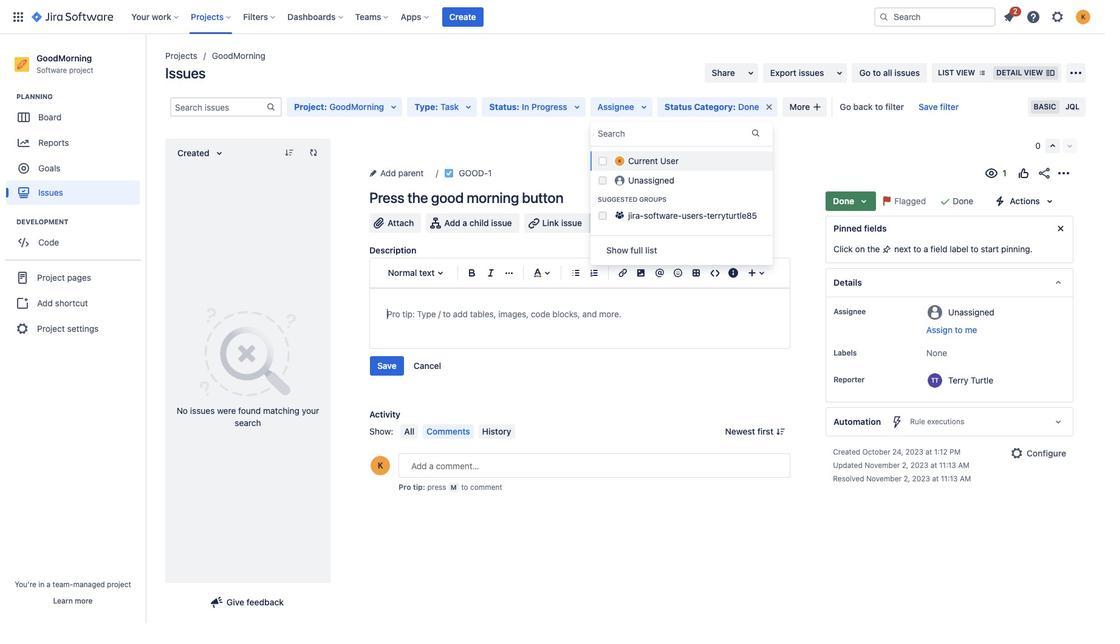 Task type: vqa. For each thing, say whether or not it's contained in the screenshot.
'Nova Project' LINK
no



Task type: locate. For each thing, give the bounding box(es) containing it.
created up updated
[[833, 447, 861, 456]]

assignee left assignee pin to top. only you can see pinned fields. icon
[[834, 307, 866, 316]]

0 horizontal spatial issue
[[491, 218, 512, 228]]

issues right no
[[190, 405, 215, 415]]

issue
[[491, 218, 512, 228], [561, 218, 582, 228]]

link issue
[[543, 218, 582, 228]]

1 horizontal spatial add
[[381, 168, 396, 178]]

save left cancel
[[377, 360, 397, 371]]

learn
[[53, 596, 73, 605]]

1 horizontal spatial assignee
[[834, 307, 866, 316]]

you're
[[15, 580, 36, 589]]

issue right link
[[561, 218, 582, 228]]

0 horizontal spatial view
[[957, 68, 976, 77]]

project up "add shortcut"
[[37, 272, 65, 283]]

all
[[404, 426, 415, 436]]

project
[[294, 102, 324, 112], [37, 272, 65, 283], [37, 323, 65, 334]]

a right in
[[47, 580, 51, 589]]

Add a comment… field
[[399, 453, 791, 478]]

am
[[959, 461, 970, 470], [960, 474, 972, 483]]

11:13 down pm
[[941, 474, 958, 483]]

project for project pages
[[37, 272, 65, 283]]

0 vertical spatial 11:13
[[940, 461, 957, 470]]

sidebar navigation image
[[133, 49, 159, 73]]

done inside dropdown button
[[833, 196, 855, 206]]

issues for no issues were found matching your search
[[190, 405, 215, 415]]

1 vertical spatial a
[[924, 244, 929, 254]]

11:13 down 1:12
[[940, 461, 957, 470]]

1 vertical spatial unassigned
[[949, 307, 995, 317]]

list
[[646, 245, 658, 255]]

1 vertical spatial save
[[377, 360, 397, 371]]

0 vertical spatial projects
[[191, 11, 224, 22]]

issues down projects link
[[165, 64, 206, 81]]

2,
[[902, 461, 909, 470], [904, 474, 911, 483]]

add left shortcut
[[37, 298, 53, 308]]

project pages
[[37, 272, 91, 283]]

all button
[[401, 424, 418, 439]]

0 vertical spatial 2,
[[902, 461, 909, 470]]

add inside sidebar element
[[37, 298, 53, 308]]

1 vertical spatial projects
[[165, 50, 197, 61]]

1 vertical spatial project
[[107, 580, 131, 589]]

planning image
[[2, 89, 16, 104]]

hide message image
[[1054, 221, 1069, 236]]

1 horizontal spatial status
[[665, 102, 692, 112]]

issues right all
[[895, 67, 920, 78]]

0 vertical spatial unassigned
[[628, 175, 675, 185]]

group
[[6, 92, 145, 209], [1046, 139, 1078, 153], [5, 260, 141, 346], [370, 356, 449, 376]]

add inside popup button
[[381, 168, 396, 178]]

0 horizontal spatial issues
[[190, 405, 215, 415]]

0 horizontal spatial unassigned
[[628, 175, 675, 185]]

projects inside popup button
[[191, 11, 224, 22]]

issue right child
[[491, 218, 512, 228]]

go left all
[[860, 67, 871, 78]]

1 horizontal spatial goodmorning
[[212, 50, 266, 61]]

1 horizontal spatial save
[[919, 102, 938, 112]]

view right detail
[[1025, 68, 1044, 77]]

1 horizontal spatial created
[[833, 447, 861, 456]]

status left category
[[665, 102, 692, 112]]

first
[[758, 426, 774, 436]]

goals link
[[6, 156, 140, 181]]

3 : from the left
[[517, 102, 520, 112]]

the down 'parent' at the left
[[408, 189, 428, 206]]

to left start
[[971, 244, 979, 254]]

good-
[[459, 168, 488, 178]]

created for created
[[177, 148, 209, 158]]

add down 'good'
[[445, 218, 461, 228]]

: for type
[[435, 102, 438, 112]]

group containing board
[[6, 92, 145, 209]]

to
[[873, 67, 881, 78], [875, 102, 884, 112], [914, 244, 922, 254], [971, 244, 979, 254], [955, 325, 963, 335], [461, 483, 468, 492]]

sidebar element
[[0, 34, 146, 623]]

1 issue from the left
[[491, 218, 512, 228]]

view right list at the top right of the page
[[957, 68, 976, 77]]

save down go to all issues link
[[919, 102, 938, 112]]

a left field
[[924, 244, 929, 254]]

1 horizontal spatial a
[[463, 218, 468, 228]]

0 horizontal spatial add
[[37, 298, 53, 308]]

created inside 'created' dropdown button
[[177, 148, 209, 158]]

view for detail view
[[1025, 68, 1044, 77]]

status
[[489, 102, 517, 112], [665, 102, 692, 112]]

status : in progress
[[489, 102, 568, 112]]

0 horizontal spatial goodmorning
[[36, 53, 92, 63]]

2 vertical spatial project
[[37, 323, 65, 334]]

actions image
[[1057, 166, 1072, 181]]

1 vertical spatial created
[[833, 447, 861, 456]]

1 vertical spatial add
[[445, 218, 461, 228]]

refresh image
[[309, 148, 319, 157]]

details
[[834, 277, 862, 288]]

0 horizontal spatial created
[[177, 148, 209, 158]]

menu bar
[[398, 424, 518, 439]]

task image
[[445, 168, 454, 178]]

give feedback
[[227, 597, 284, 607]]

done up pinned
[[833, 196, 855, 206]]

1 horizontal spatial done
[[833, 196, 855, 206]]

type
[[415, 102, 435, 112]]

a left child
[[463, 218, 468, 228]]

2 horizontal spatial issues
[[895, 67, 920, 78]]

projects link
[[165, 49, 197, 63]]

text
[[419, 267, 435, 278]]

menu bar containing all
[[398, 424, 518, 439]]

0 vertical spatial a
[[463, 218, 468, 228]]

0 horizontal spatial project
[[69, 66, 93, 75]]

teams
[[355, 11, 381, 22]]

0 horizontal spatial status
[[489, 102, 517, 112]]

1 vertical spatial the
[[868, 244, 880, 254]]

projects right work
[[191, 11, 224, 22]]

configure
[[1027, 448, 1067, 458]]

0 horizontal spatial assignee
[[598, 102, 635, 112]]

to left all
[[873, 67, 881, 78]]

your
[[131, 11, 150, 22]]

add shortcut
[[37, 298, 88, 308]]

1 horizontal spatial issues
[[799, 67, 825, 78]]

vote options: no one has voted for this issue yet. image
[[1017, 166, 1031, 181]]

a
[[463, 218, 468, 228], [924, 244, 929, 254], [47, 580, 51, 589]]

matching
[[263, 405, 300, 415]]

save button
[[370, 356, 404, 376]]

1 status from the left
[[489, 102, 517, 112]]

terryturtle85
[[707, 210, 757, 220]]

0 vertical spatial project
[[69, 66, 93, 75]]

0 horizontal spatial filter
[[886, 102, 904, 112]]

reports
[[38, 137, 69, 148]]

show:
[[370, 426, 394, 436]]

your work
[[131, 11, 171, 22]]

24,
[[893, 447, 904, 456]]

configure link
[[1005, 444, 1074, 463]]

add for add a child issue
[[445, 218, 461, 228]]

automation element
[[826, 407, 1074, 436]]

2 horizontal spatial done
[[953, 196, 974, 206]]

: for status
[[517, 102, 520, 112]]

filter down list at the top right of the page
[[941, 102, 959, 112]]

add parent
[[381, 168, 424, 178]]

0 vertical spatial go
[[860, 67, 871, 78]]

turtle
[[971, 375, 994, 385]]

found
[[238, 405, 261, 415]]

1 vertical spatial assignee
[[834, 307, 866, 316]]

done left remove field icon
[[739, 102, 760, 112]]

0 vertical spatial project
[[294, 102, 324, 112]]

0 vertical spatial add
[[381, 168, 396, 178]]

goals
[[38, 163, 61, 173]]

created left order by image
[[177, 148, 209, 158]]

project : goodmorning
[[294, 102, 384, 112]]

2 vertical spatial a
[[47, 580, 51, 589]]

development heading
[[16, 217, 145, 227]]

work
[[152, 11, 171, 22]]

jql
[[1066, 102, 1080, 111]]

issues
[[165, 64, 206, 81], [38, 187, 63, 197]]

0 vertical spatial created
[[177, 148, 209, 158]]

0 vertical spatial assignee
[[598, 102, 635, 112]]

1 vertical spatial am
[[960, 474, 972, 483]]

assignee up search
[[598, 102, 635, 112]]

project down "add shortcut"
[[37, 323, 65, 334]]

banner
[[0, 0, 1106, 34]]

1 vertical spatial 11:13
[[941, 474, 958, 483]]

2 horizontal spatial add
[[445, 218, 461, 228]]

0 horizontal spatial go
[[840, 102, 852, 112]]

1 horizontal spatial issues
[[165, 64, 206, 81]]

issues down goals
[[38, 187, 63, 197]]

: for project
[[324, 102, 327, 112]]

assignee inside dropdown button
[[598, 102, 635, 112]]

1 horizontal spatial go
[[860, 67, 871, 78]]

1 horizontal spatial the
[[868, 244, 880, 254]]

2 : from the left
[[435, 102, 438, 112]]

Search field
[[875, 7, 996, 26]]

issues inside no issues were found matching your search
[[190, 405, 215, 415]]

1 horizontal spatial filter
[[941, 102, 959, 112]]

2 horizontal spatial goodmorning
[[330, 102, 384, 112]]

banner containing your work
[[0, 0, 1106, 34]]

jira software image
[[32, 9, 113, 24], [32, 9, 113, 24]]

search
[[598, 128, 625, 139]]

1 vertical spatial project
[[37, 272, 65, 283]]

pm
[[950, 447, 961, 456]]

go left back
[[840, 102, 852, 112]]

projects right sidebar navigation image
[[165, 50, 197, 61]]

0 vertical spatial save
[[919, 102, 938, 112]]

settings
[[67, 323, 99, 334]]

go back to filter
[[840, 102, 904, 112]]

0 horizontal spatial save
[[377, 360, 397, 371]]

labels pin to top. only you can see pinned fields. image
[[860, 348, 869, 358]]

normal text
[[388, 267, 435, 278]]

2 view from the left
[[1025, 68, 1044, 77]]

updated
[[833, 461, 863, 470]]

primary element
[[7, 0, 865, 34]]

2 horizontal spatial a
[[924, 244, 929, 254]]

1 view from the left
[[957, 68, 976, 77]]

settings image
[[1051, 9, 1066, 24]]

1 vertical spatial issues
[[38, 187, 63, 197]]

filters button
[[240, 7, 280, 26]]

status left in
[[489, 102, 517, 112]]

link
[[543, 218, 559, 228]]

save
[[919, 102, 938, 112], [377, 360, 397, 371]]

save filter
[[919, 102, 959, 112]]

go for go to all issues
[[860, 67, 871, 78]]

1 horizontal spatial unassigned
[[949, 307, 995, 317]]

project for project : goodmorning
[[294, 102, 324, 112]]

1 vertical spatial at
[[931, 461, 938, 470]]

issues right export
[[799, 67, 825, 78]]

1 : from the left
[[324, 102, 327, 112]]

category
[[694, 102, 733, 112]]

the right on
[[868, 244, 880, 254]]

2 vertical spatial add
[[37, 298, 53, 308]]

unassigned up groups
[[628, 175, 675, 185]]

users-
[[682, 210, 707, 220]]

1 filter from the left
[[886, 102, 904, 112]]

executions
[[928, 417, 965, 426]]

add parent button
[[368, 166, 427, 181]]

attach
[[388, 218, 414, 228]]

created inside created october 24, 2023 at 1:12 pm updated november 2, 2023 at 11:13 am resolved november 2, 2023 at 11:13 am
[[833, 447, 861, 456]]

software-
[[644, 210, 682, 220]]

0 vertical spatial the
[[408, 189, 428, 206]]

add left 'parent' at the left
[[381, 168, 396, 178]]

project right managed
[[107, 580, 131, 589]]

software
[[36, 66, 67, 75]]

add
[[381, 168, 396, 178], [445, 218, 461, 228], [37, 298, 53, 308]]

go inside button
[[840, 102, 852, 112]]

2 status from the left
[[665, 102, 692, 112]]

add shortcut button
[[5, 291, 141, 316]]

appswitcher icon image
[[11, 9, 26, 24]]

sort descending image
[[284, 148, 294, 157]]

done up next to a field label to start pinning.
[[953, 196, 974, 206]]

rule executions
[[911, 417, 965, 426]]

project up planning heading
[[69, 66, 93, 75]]

m
[[451, 483, 457, 491]]

issues inside popup button
[[799, 67, 825, 78]]

search image
[[880, 12, 889, 22]]

1 horizontal spatial view
[[1025, 68, 1044, 77]]

0 vertical spatial issues
[[165, 64, 206, 81]]

0 horizontal spatial issues
[[38, 187, 63, 197]]

shortcut
[[55, 298, 88, 308]]

unassigned up me
[[949, 307, 995, 317]]

project up refresh icon
[[294, 102, 324, 112]]

created button
[[170, 143, 231, 163]]

notifications image
[[1002, 9, 1017, 24]]

comment
[[470, 483, 503, 492]]

details element
[[826, 268, 1074, 297]]

share
[[712, 67, 735, 78]]

created for created october 24, 2023 at 1:12 pm updated november 2, 2023 at 11:13 am resolved november 2, 2023 at 11:13 am
[[833, 447, 861, 456]]

1 horizontal spatial issue
[[561, 218, 582, 228]]

1 vertical spatial go
[[840, 102, 852, 112]]

goodmorning inside goodmorning software project
[[36, 53, 92, 63]]

jira-software-users-terryturtle85
[[628, 210, 757, 220]]

0 horizontal spatial a
[[47, 580, 51, 589]]

newest first button
[[718, 424, 791, 439]]

filter right back
[[886, 102, 904, 112]]

reports link
[[6, 130, 140, 156]]



Task type: describe. For each thing, give the bounding box(es) containing it.
search
[[235, 417, 261, 428]]

remove field image
[[762, 100, 777, 114]]

code link
[[6, 230, 140, 255]]

comments
[[427, 426, 470, 436]]

goal image
[[18, 163, 29, 174]]

press
[[370, 189, 405, 206]]

were
[[217, 405, 236, 415]]

group containing project pages
[[5, 260, 141, 346]]

give feedback button
[[205, 593, 291, 612]]

add for add shortcut
[[37, 298, 53, 308]]

development
[[16, 218, 68, 226]]

managed
[[73, 580, 105, 589]]

table image
[[689, 266, 704, 280]]

0
[[1036, 140, 1041, 151]]

assignee button
[[591, 97, 653, 117]]

italic ⌘i image
[[484, 266, 498, 280]]

code snippet image
[[708, 266, 722, 280]]

more formatting image
[[502, 266, 517, 280]]

done button
[[826, 191, 877, 211]]

tip:
[[413, 483, 426, 492]]

1 horizontal spatial project
[[107, 580, 131, 589]]

1 vertical spatial 2023
[[911, 461, 929, 470]]

child
[[470, 218, 489, 228]]

pro tip: press m to comment
[[399, 483, 503, 492]]

go to all issues
[[860, 67, 920, 78]]

list
[[939, 68, 955, 77]]

projects for projects popup button
[[191, 11, 224, 22]]

newest first
[[725, 426, 774, 436]]

projects for projects link
[[165, 50, 197, 61]]

1:12
[[935, 447, 948, 456]]

done image
[[939, 194, 953, 208]]

issues inside group
[[38, 187, 63, 197]]

assign to me
[[927, 325, 978, 335]]

add for add parent
[[381, 168, 396, 178]]

1 vertical spatial 2,
[[904, 474, 911, 483]]

flagged image
[[880, 194, 895, 208]]

Search issues text field
[[171, 98, 266, 115]]

2 vertical spatial 2023
[[913, 474, 931, 483]]

more
[[75, 596, 93, 605]]

code group
[[6, 217, 145, 258]]

goodmorning for goodmorning
[[212, 50, 266, 61]]

in
[[38, 580, 45, 589]]

filters
[[243, 11, 268, 22]]

back
[[854, 102, 873, 112]]

actions
[[1010, 196, 1040, 206]]

jira-
[[628, 210, 644, 220]]

planning
[[16, 93, 53, 100]]

link image
[[616, 266, 630, 280]]

Description - Main content area, start typing to enter text. text field
[[387, 307, 773, 322]]

user
[[661, 156, 679, 166]]

apps
[[401, 11, 422, 22]]

2 filter from the left
[[941, 102, 959, 112]]

0 horizontal spatial done
[[739, 102, 760, 112]]

1 vertical spatial november
[[867, 474, 902, 483]]

cancel
[[414, 360, 441, 371]]

issues for export issues
[[799, 67, 825, 78]]

code
[[38, 237, 59, 247]]

me
[[966, 325, 978, 335]]

addicon image
[[813, 102, 823, 112]]

more
[[790, 102, 810, 112]]

bold ⌘b image
[[465, 266, 480, 280]]

dashboards button
[[284, 7, 348, 26]]

suggested groups
[[598, 196, 667, 203]]

on
[[856, 244, 865, 254]]

assign to me button
[[927, 324, 1061, 336]]

import and bulk change issues image
[[1069, 66, 1084, 80]]

description
[[370, 245, 417, 255]]

button
[[522, 189, 564, 206]]

0 horizontal spatial the
[[408, 189, 428, 206]]

add a child issue button
[[426, 213, 519, 233]]

2 vertical spatial at
[[933, 474, 939, 483]]

a inside button
[[463, 218, 468, 228]]

mention image
[[653, 266, 667, 280]]

normal text button
[[382, 260, 453, 286]]

detail
[[997, 68, 1023, 77]]

attach button
[[370, 213, 421, 233]]

no
[[177, 405, 188, 415]]

0 vertical spatial at
[[926, 447, 933, 456]]

task
[[441, 102, 459, 112]]

your work button
[[128, 7, 184, 26]]

project pages link
[[5, 265, 141, 291]]

share button
[[705, 63, 758, 83]]

pinned
[[834, 223, 862, 233]]

project inside goodmorning software project
[[69, 66, 93, 75]]

pro
[[399, 483, 411, 492]]

copy link to issue image
[[490, 168, 499, 177]]

assignee pin to top. only you can see pinned fields. image
[[869, 307, 878, 317]]

group containing save
[[370, 356, 449, 376]]

Search text field
[[598, 128, 600, 140]]

info panel image
[[726, 266, 741, 280]]

emoji image
[[671, 266, 686, 280]]

you're in a team-managed project
[[15, 580, 131, 589]]

add a child issue
[[445, 218, 512, 228]]

help image
[[1027, 9, 1041, 24]]

resolved
[[833, 474, 865, 483]]

show full list button
[[599, 240, 665, 260]]

status for status category : done
[[665, 102, 692, 112]]

actions button
[[988, 191, 1062, 211]]

to right next
[[914, 244, 922, 254]]

save for save filter
[[919, 102, 938, 112]]

save for save
[[377, 360, 397, 371]]

your
[[302, 405, 319, 415]]

0 vertical spatial november
[[865, 461, 900, 470]]

give
[[227, 597, 244, 607]]

start
[[981, 244, 1000, 254]]

no issues were found matching your search
[[177, 405, 319, 428]]

more information about this user image
[[928, 373, 943, 388]]

in
[[522, 102, 530, 112]]

numbered list ⌘⇧7 image
[[587, 266, 602, 280]]

terry turtle
[[949, 375, 994, 385]]

planning heading
[[16, 92, 145, 102]]

a for you're in a team-managed project
[[47, 580, 51, 589]]

4 : from the left
[[733, 102, 736, 112]]

order by image
[[212, 146, 227, 160]]

assign
[[927, 325, 953, 335]]

view for list view
[[957, 68, 976, 77]]

pinned fields
[[834, 223, 887, 233]]

goodmorning link
[[212, 49, 266, 63]]

history button
[[479, 424, 515, 439]]

normal
[[388, 267, 417, 278]]

goodmorning for goodmorning software project
[[36, 53, 92, 63]]

bullet list ⌘⇧8 image
[[569, 266, 583, 280]]

0 vertical spatial am
[[959, 461, 970, 470]]

automation
[[834, 416, 881, 427]]

add image, video, or file image
[[634, 266, 649, 280]]

a for next to a field label to start pinning.
[[924, 244, 929, 254]]

0 vertical spatial 2023
[[906, 447, 924, 456]]

link issue button
[[524, 213, 591, 233]]

group icon image
[[615, 210, 625, 220]]

project settings
[[37, 323, 99, 334]]

activity
[[370, 409, 401, 419]]

goodmorning software project
[[36, 53, 93, 75]]

go for go back to filter
[[840, 102, 852, 112]]

status for status : in progress
[[489, 102, 517, 112]]

dashboards
[[288, 11, 336, 22]]

to right m
[[461, 483, 468, 492]]

go back to filter button
[[833, 97, 912, 117]]

status category : done
[[665, 102, 760, 112]]

board
[[38, 112, 61, 122]]

type : task
[[415, 102, 459, 112]]

save filter button
[[912, 97, 967, 117]]

1
[[488, 168, 492, 178]]

to right back
[[875, 102, 884, 112]]

cancel button
[[406, 356, 449, 376]]

project for project settings
[[37, 323, 65, 334]]

create
[[450, 11, 476, 22]]

to left me
[[955, 325, 963, 335]]

your profile and settings image
[[1076, 9, 1091, 24]]

2 issue from the left
[[561, 218, 582, 228]]

development image
[[2, 215, 16, 229]]



